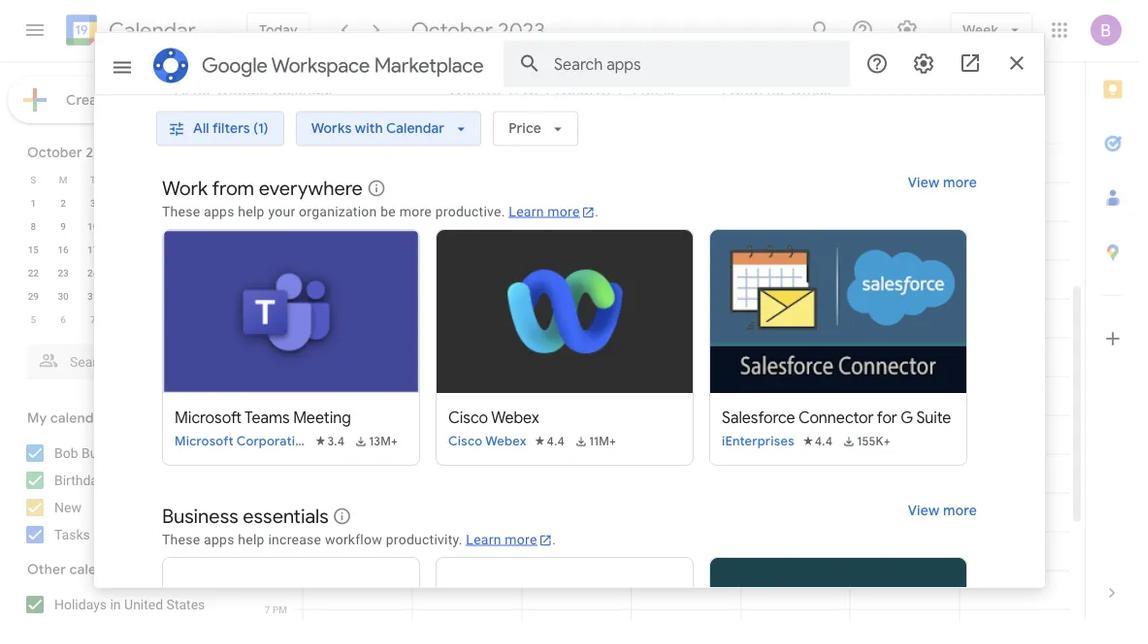 Task type: describe. For each thing, give the bounding box(es) containing it.
10 for 10 am
[[259, 254, 270, 266]]

november 3 element
[[171, 284, 194, 308]]

1pm
[[744, 394, 768, 407]]

7 pm
[[265, 604, 287, 615]]

grid containing title
[[248, 62, 1085, 621]]

title
[[744, 379, 768, 393]]

23 element
[[52, 261, 75, 284]]

3 pm
[[265, 448, 287, 460]]

angeles
[[795, 394, 838, 407]]

30
[[58, 290, 69, 302]]

26 element
[[141, 261, 164, 284]]

row containing 29
[[18, 284, 227, 308]]

october 2023 grid
[[18, 168, 227, 331]]

10 am
[[259, 254, 287, 266]]

gmt-
[[254, 128, 276, 140]]

8 for 8 am
[[265, 177, 270, 188]]

6 column header from the left
[[850, 62, 960, 144]]

pm for 3 pm
[[273, 448, 287, 460]]

am for 8 am
[[272, 177, 287, 188]]

0 horizontal spatial 6
[[60, 313, 66, 325]]

am for 7 am
[[272, 138, 287, 149]]

8 am
[[265, 177, 287, 188]]

7 am
[[265, 138, 287, 149]]

3pm
[[796, 457, 819, 470]]

november 10 element
[[171, 308, 194, 331]]

new
[[54, 499, 81, 515]]

november 2 element
[[141, 284, 164, 308]]

31 element
[[81, 284, 105, 308]]

pm for 7 pm
[[273, 604, 287, 615]]

other calendars
[[27, 561, 133, 578]]

november 6 element
[[52, 308, 75, 331]]

calendar
[[109, 17, 196, 44]]

16
[[58, 244, 69, 255]]

24
[[87, 267, 98, 279]]

10 for '10' element
[[87, 220, 98, 232]]

row containing 22
[[18, 261, 227, 284]]

tasks
[[54, 527, 90, 543]]

30 element
[[52, 284, 75, 308]]

november 7 element
[[81, 308, 105, 331]]

1 vertical spatial october 2023
[[27, 144, 118, 161]]

0 vertical spatial october 2023
[[411, 16, 545, 44]]

27 cell
[[167, 261, 197, 284]]

holidays
[[54, 596, 107, 612]]

holidays in united states
[[54, 596, 205, 612]]

12 element
[[141, 214, 164, 238]]

17
[[87, 244, 98, 255]]

november 5 element
[[22, 308, 45, 331]]

t
[[90, 174, 96, 185]]

31
[[87, 290, 98, 302]]

12 pm
[[259, 332, 287, 344]]

16 element
[[52, 238, 75, 261]]

support image
[[851, 18, 875, 42]]

row containing 15
[[18, 238, 227, 261]]

2 s from the left
[[209, 174, 215, 185]]

5 pm
[[265, 526, 287, 538]]

pm for 5 pm
[[273, 526, 287, 538]]

5 for 5
[[31, 313, 36, 325]]

5 element
[[141, 191, 164, 214]]

1 horizontal spatial 6
[[180, 197, 185, 209]]

1 horizontal spatial ,
[[790, 457, 793, 470]]

14 element
[[201, 214, 224, 238]]

1 horizontal spatial october
[[411, 16, 493, 44]]

1 column header from the left
[[303, 62, 413, 144]]

7 for 7 am
[[265, 138, 270, 149]]

29
[[28, 290, 39, 302]]

9 for 9
[[60, 220, 66, 232]]

0 vertical spatial 2023
[[498, 16, 545, 44]]

builder
[[82, 445, 124, 461]]

other
[[27, 561, 66, 578]]

20
[[177, 244, 188, 255]]

7 for 7 pm
[[265, 604, 270, 615]]

pm for 12 pm
[[273, 332, 287, 344]]

main drawer image
[[23, 18, 47, 42]]

14
[[207, 220, 218, 232]]

7 for "november 7" element
[[90, 313, 96, 325]]



Task type: vqa. For each thing, say whether or not it's contained in the screenshot.
3
yes



Task type: locate. For each thing, give the bounding box(es) containing it.
8 up 9 am
[[265, 177, 270, 188]]

7 up 14 element
[[209, 197, 215, 209]]

8 for 8
[[31, 220, 36, 232]]

column header
[[303, 62, 413, 144], [412, 62, 523, 144], [522, 62, 632, 144], [631, 62, 741, 144], [740, 62, 851, 144], [850, 62, 960, 144], [959, 62, 1070, 144]]

0 horizontal spatial s
[[30, 174, 36, 185]]

am for 9 am
[[272, 215, 287, 227]]

5 for 5 pm
[[265, 526, 270, 538]]

6 row from the top
[[18, 284, 227, 308]]

3 up november 10 element
[[180, 290, 185, 302]]

23
[[58, 267, 69, 279]]

7 down the 31 element at the left of page
[[90, 313, 96, 325]]

2 row from the top
[[18, 191, 227, 214]]

7 left 07
[[265, 138, 270, 149]]

10 element
[[81, 214, 105, 238]]

1 row from the top
[[18, 168, 227, 191]]

0 horizontal spatial 2023
[[86, 144, 118, 161]]

3 for november 3 element
[[180, 290, 185, 302]]

in
[[110, 596, 121, 612]]

9 up the 10 am
[[265, 215, 270, 227]]

,
[[768, 394, 770, 407], [790, 457, 793, 470]]

1 horizontal spatial 2023
[[498, 16, 545, 44]]

row containing 5
[[18, 308, 227, 331]]

, left 3pm
[[790, 457, 793, 470]]

0 horizontal spatial 3
[[90, 197, 96, 209]]

20 element
[[171, 238, 194, 261]]

1 horizontal spatial 3
[[180, 290, 185, 302]]

2 column header from the left
[[412, 62, 523, 144]]

2 inside grid
[[265, 410, 270, 421]]

am up 8 am
[[272, 138, 287, 149]]

3 column header from the left
[[522, 62, 632, 144]]

1
[[31, 197, 36, 209]]

gmt-07
[[254, 128, 287, 140]]

9 inside row
[[60, 220, 66, 232]]

pm down 2 pm in the bottom left of the page
[[273, 448, 287, 460]]

8 down 1
[[31, 220, 36, 232]]

my calendars button
[[4, 403, 241, 434]]

row group
[[18, 191, 227, 331]]

f
[[180, 174, 185, 185]]

3 inside grid
[[265, 448, 270, 460]]

1 vertical spatial 2
[[265, 410, 270, 421]]

s up 1
[[30, 174, 36, 185]]

task! , 3pm
[[762, 457, 819, 470]]

calendars up the bob builder
[[50, 410, 114, 427]]

0 horizontal spatial 5
[[31, 313, 36, 325]]

1 s from the left
[[30, 174, 36, 185]]

row
[[18, 168, 227, 191], [18, 191, 227, 214], [18, 214, 227, 238], [18, 238, 227, 261], [18, 261, 227, 284], [18, 284, 227, 308], [18, 308, 227, 331]]

2 horizontal spatial 10
[[259, 254, 270, 266]]

15 element
[[22, 238, 45, 261]]

0 vertical spatial october
[[411, 16, 493, 44]]

0 vertical spatial 10
[[87, 220, 98, 232]]

7 down '5 pm'
[[265, 604, 270, 615]]

2 pm from the top
[[273, 410, 287, 421]]

7 column header from the left
[[959, 62, 1070, 144]]

3 down 2 pm in the bottom left of the page
[[265, 448, 270, 460]]

other calendars button
[[4, 554, 241, 585]]

0 horizontal spatial ,
[[768, 394, 770, 407]]

1 pm from the top
[[273, 332, 287, 344]]

22
[[28, 267, 39, 279]]

2 am from the top
[[272, 177, 287, 188]]

27
[[177, 267, 188, 279]]

3 row from the top
[[18, 214, 227, 238]]

2 horizontal spatial 3
[[265, 448, 270, 460]]

5 down 29 element
[[31, 313, 36, 325]]

am right 11
[[272, 293, 287, 305]]

pm right 12
[[273, 332, 287, 344]]

0 horizontal spatial october
[[27, 144, 82, 161]]

my calendars
[[27, 410, 114, 427]]

3 pm from the top
[[273, 448, 287, 460]]

5 inside 'element'
[[31, 313, 36, 325]]

calendars up in
[[70, 561, 133, 578]]

bob builder
[[54, 445, 124, 461]]

29 element
[[22, 284, 45, 308]]

am for 10 am
[[272, 254, 287, 266]]

1 vertical spatial 5
[[265, 526, 270, 538]]

10 up 11
[[259, 254, 270, 266]]

11
[[259, 293, 270, 305]]

pm
[[273, 332, 287, 344], [273, 410, 287, 421], [273, 448, 287, 460], [273, 526, 287, 538], [273, 604, 287, 615]]

task!
[[762, 457, 790, 470]]

4 row from the top
[[18, 238, 227, 261]]

1 vertical spatial 8
[[31, 220, 36, 232]]

bob
[[54, 445, 78, 461]]

2
[[60, 197, 66, 209], [265, 410, 270, 421]]

2 up 3 pm
[[265, 410, 270, 421]]

10 down november 3 element
[[177, 313, 188, 325]]

5 row from the top
[[18, 261, 227, 284]]

3 up '10' element
[[90, 197, 96, 209]]

8
[[265, 177, 270, 188], [31, 220, 36, 232]]

1 horizontal spatial 5
[[265, 526, 270, 538]]

0 horizontal spatial 8
[[31, 220, 36, 232]]

4 pm from the top
[[273, 526, 287, 538]]

1 horizontal spatial 10
[[177, 313, 188, 325]]

0 horizontal spatial 10
[[87, 220, 98, 232]]

11 am
[[259, 293, 287, 305]]

0 horizontal spatial october 2023
[[27, 144, 118, 161]]

pm down '5 pm'
[[273, 604, 287, 615]]

am for 11 am
[[272, 293, 287, 305]]

calendars inside my calendars dropdown button
[[50, 410, 114, 427]]

am down 9 am
[[272, 254, 287, 266]]

2 down m
[[60, 197, 66, 209]]

cell inside row group
[[138, 238, 167, 261]]

4 column header from the left
[[631, 62, 741, 144]]

0 vertical spatial 6
[[180, 197, 185, 209]]

calendar element
[[62, 11, 196, 53]]

my calendars list
[[4, 438, 241, 550]]

s
[[30, 174, 36, 185], [209, 174, 215, 185]]

None search field
[[0, 337, 241, 379]]

los
[[773, 394, 792, 407]]

october
[[411, 16, 493, 44], [27, 144, 82, 161]]

calendars for my calendars
[[50, 410, 114, 427]]

3 for 3 pm
[[265, 448, 270, 460]]

united
[[124, 596, 163, 612]]

calendars
[[50, 410, 114, 427], [70, 561, 133, 578]]

7 row from the top
[[18, 308, 227, 331]]

am down 8 am
[[272, 215, 287, 227]]

5 am from the top
[[272, 293, 287, 305]]

10
[[87, 220, 98, 232], [259, 254, 270, 266], [177, 313, 188, 325]]

s right f
[[209, 174, 215, 185]]

1 vertical spatial 10
[[259, 254, 270, 266]]

today
[[259, 21, 298, 39]]

5 pm from the top
[[273, 604, 287, 615]]

9
[[265, 215, 270, 227], [60, 220, 66, 232]]

7
[[265, 138, 270, 149], [209, 197, 215, 209], [90, 313, 96, 325], [265, 604, 270, 615]]

0 vertical spatial ,
[[768, 394, 770, 407]]

, inside title 1pm , los angeles
[[768, 394, 770, 407]]

1 horizontal spatial 9
[[265, 215, 270, 227]]

0 vertical spatial 5
[[31, 313, 36, 325]]

9 am
[[265, 215, 287, 227]]

1 vertical spatial ,
[[790, 457, 793, 470]]

thursday column header
[[138, 168, 167, 191]]

0 vertical spatial calendars
[[50, 410, 114, 427]]

3
[[90, 197, 96, 209], [180, 290, 185, 302], [265, 448, 270, 460]]

1 horizontal spatial s
[[209, 174, 215, 185]]

4 am from the top
[[272, 254, 287, 266]]

1 horizontal spatial october 2023
[[411, 16, 545, 44]]

6 up 13 "element"
[[180, 197, 185, 209]]

13
[[177, 220, 188, 232]]

cell
[[138, 238, 167, 261]]

27 element
[[171, 261, 194, 284]]

pm up 7 pm
[[273, 526, 287, 538]]

october 2023
[[411, 16, 545, 44], [27, 144, 118, 161]]

1 horizontal spatial 8
[[265, 177, 270, 188]]

m
[[59, 174, 67, 185]]

grid
[[248, 62, 1085, 621]]

row containing 1
[[18, 191, 227, 214]]

24 element
[[81, 261, 105, 284]]

5 inside grid
[[265, 526, 270, 538]]

2 inside row group
[[60, 197, 66, 209]]

1 vertical spatial 2023
[[86, 144, 118, 161]]

0 horizontal spatial 9
[[60, 220, 66, 232]]

2 for 2
[[60, 197, 66, 209]]

2 vertical spatial 10
[[177, 313, 188, 325]]

10 for november 10 element
[[177, 313, 188, 325]]

2023
[[498, 16, 545, 44], [86, 144, 118, 161]]

07
[[276, 128, 287, 140]]

calendars for other calendars
[[70, 561, 133, 578]]

6 down 30 element
[[60, 313, 66, 325]]

8 inside row group
[[31, 220, 36, 232]]

calendars inside the other calendars dropdown button
[[70, 561, 133, 578]]

0 vertical spatial 8
[[265, 177, 270, 188]]

5 column header from the left
[[740, 62, 851, 144]]

2 for 2 pm
[[265, 410, 270, 421]]

1 horizontal spatial 2
[[265, 410, 270, 421]]

17 element
[[81, 238, 105, 261]]

1 am from the top
[[272, 138, 287, 149]]

10 inside grid
[[259, 254, 270, 266]]

1 vertical spatial october
[[27, 144, 82, 161]]

today button
[[247, 13, 310, 48]]

10 up 17
[[87, 220, 98, 232]]

13 element
[[171, 214, 194, 238]]

12
[[259, 332, 270, 344]]

19, today element
[[141, 238, 164, 261]]

2 vertical spatial 3
[[265, 448, 270, 460]]

am up 9 am
[[272, 177, 287, 188]]

states
[[167, 596, 205, 612]]

0 vertical spatial 2
[[60, 197, 66, 209]]

22 element
[[22, 261, 45, 284]]

6
[[180, 197, 185, 209], [60, 313, 66, 325]]

row containing 8
[[18, 214, 227, 238]]

am
[[272, 138, 287, 149], [272, 177, 287, 188], [272, 215, 287, 227], [272, 254, 287, 266], [272, 293, 287, 305]]

3 inside november 3 element
[[180, 290, 185, 302]]

title 1pm , los angeles
[[744, 379, 838, 407]]

tab list
[[1086, 62, 1139, 566]]

9 for 9 am
[[265, 215, 270, 227]]

calendar heading
[[105, 17, 196, 44]]

2 pm
[[265, 410, 287, 421]]

5 up 7 pm
[[265, 526, 270, 538]]

row containing s
[[18, 168, 227, 191]]

birthdays
[[54, 472, 111, 488]]

15
[[28, 244, 39, 255]]

9 inside grid
[[265, 215, 270, 227]]

1 vertical spatial calendars
[[70, 561, 133, 578]]

0 horizontal spatial 2
[[60, 197, 66, 209]]

pm for 2 pm
[[273, 410, 287, 421]]

pm up 3 pm
[[273, 410, 287, 421]]

my
[[27, 410, 47, 427]]

1 vertical spatial 6
[[60, 313, 66, 325]]

5
[[31, 313, 36, 325], [265, 526, 270, 538]]

1 vertical spatial 3
[[180, 290, 185, 302]]

row group containing 1
[[18, 191, 227, 331]]

3 am from the top
[[272, 215, 287, 227]]

0 vertical spatial 3
[[90, 197, 96, 209]]

, left los in the right of the page
[[768, 394, 770, 407]]

november 9 element
[[141, 308, 164, 331]]

9 up 16 element
[[60, 220, 66, 232]]



